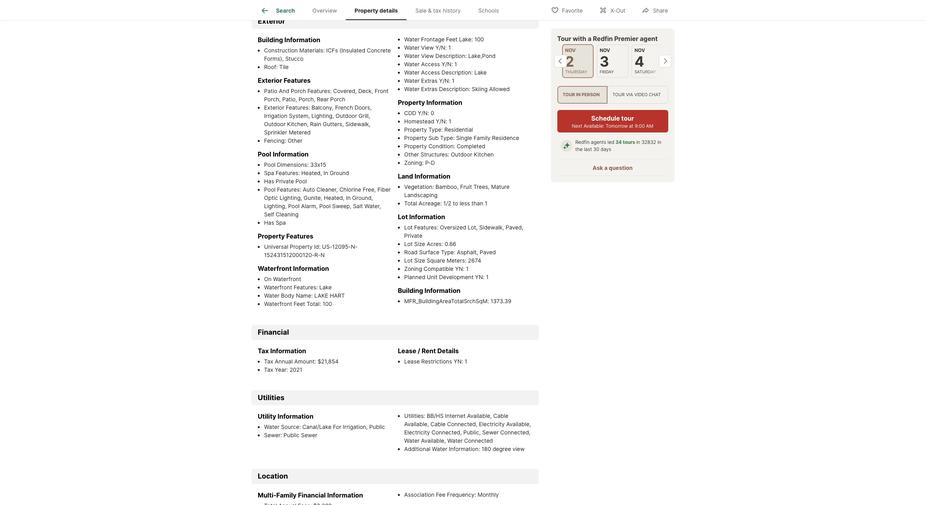 Task type: vqa. For each thing, say whether or not it's contained in the screenshot.
400K
no



Task type: describe. For each thing, give the bounding box(es) containing it.
overview
[[312, 7, 337, 14]]

chlorine
[[339, 186, 361, 193]]

yn: inside lease / rent details lease restrictions yn: 1
[[454, 359, 463, 365]]

at
[[629, 123, 634, 129]]

nov 4 saturday
[[635, 47, 656, 75]]

us-
[[322, 244, 332, 250]]

1 view from the top
[[421, 44, 434, 51]]

forms),
[[264, 55, 284, 62]]

1 vertical spatial lease
[[404, 359, 420, 365]]

lot for lot information
[[398, 213, 408, 221]]

1 vertical spatial outdoor
[[264, 121, 286, 128]]

association
[[404, 492, 434, 499]]

fencing: other
[[264, 138, 302, 144]]

lighting, inside 'balcony, french doors, irrigation system, lighting, outdoor grill, outdoor kitchen, rain gutters, sidewalk, sprinkler metered'
[[311, 113, 334, 119]]

lot size acres: 0.66
[[404, 241, 456, 248]]

has inside pool information pool dimensions: 33x15 spa features: heated, in ground has private pool
[[264, 178, 274, 185]]

1 vertical spatial yn:
[[475, 274, 485, 281]]

building for building information
[[258, 36, 283, 44]]

out
[[616, 7, 625, 14]]

features: left auto
[[277, 186, 301, 193]]

1 vertical spatial type:
[[440, 135, 455, 141]]

location
[[258, 473, 288, 481]]

metered
[[289, 129, 311, 136]]

1 vertical spatial lighting,
[[280, 195, 302, 201]]

sale & tax history tab
[[407, 1, 470, 20]]

tax information tax annual amount: $21,854 tax year: 2021
[[258, 348, 339, 374]]

rain
[[310, 121, 321, 128]]

hart
[[330, 293, 345, 299]]

2 extras from the top
[[421, 86, 438, 93]]

lot,
[[468, 224, 478, 231]]

system,
[[289, 113, 310, 119]]

sidewalk, inside 'balcony, french doors, irrigation system, lighting, outdoor grill, outdoor kitchen, rain gutters, sidewalk, sprinkler metered'
[[345, 121, 370, 128]]

lake
[[314, 293, 328, 299]]

exterior for exterior features:
[[264, 104, 284, 111]]

structures:
[[421, 151, 449, 158]]

2 access from the top
[[421, 69, 440, 76]]

sale & tax history
[[415, 7, 461, 14]]

1 size from the top
[[414, 241, 425, 248]]

1 horizontal spatial a
[[605, 165, 608, 171]]

heated, inside auto cleaner, chlorine free, fiber optic lighting, gunite, heated, in ground, lighting, pool alarm, pool sweep, salt water, self cleaning
[[324, 195, 344, 201]]

2 vertical spatial description:
[[439, 86, 470, 93]]

lot for lot features:
[[404, 224, 413, 231]]

water,
[[365, 203, 381, 210]]

2021
[[290, 367, 302, 374]]

other inside property information cdd y/n: 0 homestead y/n: 1 property type: residential property sub type: single family residence property condition: completed other structures: outdoor kitchen zoning: p-d
[[404, 151, 419, 158]]

1 porch, from the left
[[264, 96, 281, 103]]

connected
[[464, 438, 493, 445]]

0 horizontal spatial redfin
[[576, 139, 590, 145]]

meters:
[[447, 258, 467, 264]]

than
[[472, 200, 483, 207]]

features: up rear
[[308, 88, 332, 95]]

tour for tour with a redfin premier agent
[[557, 35, 572, 43]]

universal property id:
[[264, 244, 322, 250]]

1 horizontal spatial public
[[369, 424, 385, 431]]

oversized
[[440, 224, 466, 231]]

tour for tour via video chat
[[613, 92, 625, 98]]

sewer inside bb/hs internet available, cable available, cable connected, electricity available, electricity connected, public, sewer connected, water available, water connected
[[482, 430, 499, 436]]

water frontage feet lake: 100 water view y/n: 1 water view description: lake,pond water access y/n: 1 water access description: lake water extras y/n: 1 water extras description: skiing allowed
[[404, 36, 510, 93]]

exterior features:
[[264, 104, 312, 111]]

led
[[608, 139, 615, 145]]

1 inside property information cdd y/n: 0 homestead y/n: 1 property type: residential property sub type: single family residence property condition: completed other structures: outdoor kitchen zoning: p-d
[[449, 118, 451, 125]]

schools tab
[[470, 1, 508, 20]]

schedule
[[592, 115, 620, 122]]

lot features:
[[404, 224, 440, 231]]

d
[[431, 160, 435, 166]]

water inside waterfront information on waterfront waterfront features: lake water body name: lake hart waterfront feet total: 100
[[264, 293, 279, 299]]

premier
[[615, 35, 639, 43]]

cleaner,
[[317, 186, 338, 193]]

video
[[635, 92, 648, 98]]

waterfront information on waterfront waterfront features: lake water body name: lake hart waterfront feet total: 100
[[258, 265, 345, 308]]

features for exterior features
[[284, 77, 311, 85]]

&
[[428, 7, 432, 14]]

private inside oversized lot, sidewalk, paved, private
[[404, 233, 422, 239]]

1 extras from the top
[[421, 78, 438, 84]]

lake inside waterfront information on waterfront waterfront features: lake water body name: lake hart waterfront feet total: 100
[[319, 284, 332, 291]]

roof: tile
[[264, 64, 289, 70]]

1 vertical spatial tax
[[264, 359, 273, 365]]

nov for 4
[[635, 47, 645, 53]]

frequency:
[[447, 492, 476, 499]]

1 vertical spatial cable
[[431, 421, 446, 428]]

exterior features
[[258, 77, 311, 85]]

unit
[[427, 274, 438, 281]]

2 vertical spatial tax
[[264, 367, 273, 374]]

information for land information
[[415, 173, 450, 181]]

lake inside water frontage feet lake: 100 water view y/n: 1 water view description: lake,pond water access y/n: 1 water access description: lake water extras y/n: 1 water extras description: skiing allowed
[[474, 69, 487, 76]]

additional water information: 180 degree view
[[404, 446, 525, 453]]

x-out button
[[593, 2, 632, 18]]

$21,854
[[318, 359, 339, 365]]

heated, inside pool information pool dimensions: 33x15 spa features: heated, in ground has private pool
[[301, 170, 322, 177]]

0 vertical spatial yn:
[[455, 266, 465, 273]]

cleaning
[[276, 211, 299, 218]]

size inside road surface type: asphalt, paved lot size square meters: 2674 zoning compatible yn: 1 planned unit development yn: 1
[[414, 258, 425, 264]]

in inside list box
[[576, 92, 581, 98]]

acreage:
[[419, 200, 442, 207]]

utilities:
[[404, 413, 427, 420]]

0 vertical spatial electricity
[[479, 421, 505, 428]]

1 horizontal spatial in
[[637, 139, 640, 145]]

2 vertical spatial lighting,
[[264, 203, 287, 210]]

1 vertical spatial public
[[284, 432, 299, 439]]

overview tab
[[304, 1, 346, 20]]

history
[[443, 7, 461, 14]]

1 vertical spatial description:
[[442, 69, 473, 76]]

tour in person
[[563, 92, 600, 98]]

outdoor inside property information cdd y/n: 0 homestead y/n: 1 property type: residential property sub type: single family residence property condition: completed other structures: outdoor kitchen zoning: p-d
[[451, 151, 472, 158]]

feet inside waterfront information on waterfront waterfront features: lake water body name: lake hart waterfront feet total: 100
[[294, 301, 305, 308]]

bamboo, fruit trees, mature landscaping
[[404, 184, 510, 199]]

days
[[601, 147, 612, 152]]

nov 2 thursday
[[565, 47, 587, 75]]

tomorrow
[[606, 123, 628, 129]]

multi-family financial information
[[258, 492, 363, 500]]

pool down gunite,
[[319, 203, 331, 210]]

available, up additional in the left of the page
[[421, 438, 446, 445]]

0 vertical spatial financial
[[258, 328, 289, 337]]

completed
[[457, 143, 485, 150]]

patio
[[264, 88, 277, 95]]

ask
[[593, 165, 603, 171]]

pool up auto
[[295, 178, 307, 185]]

property inside tab
[[355, 7, 378, 14]]

schools
[[478, 7, 499, 14]]

pool left dimensions: on the top of the page
[[264, 162, 275, 168]]

1373.39
[[491, 298, 511, 305]]

water inside utility information water source: canal/lake for irrigation, public sewer: public sewer
[[264, 424, 279, 431]]

previous image
[[554, 55, 567, 68]]

features: inside waterfront information on waterfront waterfront features: lake water body name: lake hart waterfront feet total: 100
[[294, 284, 318, 291]]

lake,pond
[[468, 53, 496, 59]]

in the last 30 days
[[576, 139, 662, 152]]

0 vertical spatial lease
[[398, 348, 416, 355]]

1 horizontal spatial redfin
[[593, 35, 613, 43]]

roof:
[[264, 64, 278, 70]]

pool up cleaning
[[288, 203, 300, 210]]

pool information pool dimensions: 33x15 spa features: heated, in ground has private pool
[[258, 151, 349, 185]]

sewer inside utility information water source: canal/lake for irrigation, public sewer: public sewer
[[301, 432, 317, 439]]

bb/hs
[[427, 413, 444, 420]]

front
[[375, 88, 388, 95]]

list box containing tour in person
[[557, 86, 668, 104]]

bb/hs internet available, cable available, cable connected, electricity available, electricity connected, public, sewer connected, water available, water connected
[[404, 413, 531, 445]]

universal
[[264, 244, 288, 250]]

less
[[460, 200, 470, 207]]

34
[[616, 139, 622, 145]]

2674
[[468, 258, 481, 264]]

canal/lake
[[302, 424, 331, 431]]

tour with a redfin premier agent
[[557, 35, 658, 43]]

deck,
[[358, 88, 373, 95]]

1 horizontal spatial outdoor
[[336, 113, 357, 119]]

2 porch, from the left
[[299, 96, 315, 103]]

family inside property information cdd y/n: 0 homestead y/n: 1 property type: residential property sub type: single family residence property condition: completed other structures: outdoor kitchen zoning: p-d
[[474, 135, 491, 141]]

year:
[[275, 367, 288, 374]]

exterior for exterior
[[258, 17, 285, 25]]



Task type: locate. For each thing, give the bounding box(es) containing it.
heated,
[[301, 170, 322, 177], [324, 195, 344, 201]]

100 down lake
[[323, 301, 332, 308]]

fencing:
[[264, 138, 286, 144]]

0 vertical spatial features
[[284, 77, 311, 85]]

redfin up "nov 3 friday"
[[593, 35, 613, 43]]

information inside tax information tax annual amount: $21,854 tax year: 2021
[[270, 348, 306, 355]]

1 inside lease / rent details lease restrictions yn: 1
[[465, 359, 467, 365]]

in right 'tours'
[[637, 139, 640, 145]]

1 horizontal spatial private
[[404, 233, 422, 239]]

connected,
[[447, 421, 477, 428], [432, 430, 462, 436], [500, 430, 531, 436]]

0 vertical spatial building
[[258, 36, 283, 44]]

1 vertical spatial private
[[404, 233, 422, 239]]

1 horizontal spatial sewer
[[482, 430, 499, 436]]

question
[[609, 165, 633, 171]]

in inside auto cleaner, chlorine free, fiber optic lighting, gunite, heated, in ground, lighting, pool alarm, pool sweep, salt water, self cleaning
[[346, 195, 351, 201]]

thursday
[[565, 69, 587, 75]]

next image
[[659, 55, 672, 68]]

tour left with
[[557, 35, 572, 43]]

information inside building information mfr_buildingareatotalsrchsqm: 1373.39
[[425, 287, 460, 295]]

lot for lot size acres: 0.66
[[404, 241, 413, 248]]

property details
[[355, 7, 398, 14]]

1 vertical spatial other
[[404, 151, 419, 158]]

am
[[646, 123, 654, 129]]

0 horizontal spatial porch,
[[264, 96, 281, 103]]

building down the planned
[[398, 287, 423, 295]]

1 vertical spatial redfin
[[576, 139, 590, 145]]

outdoor down french
[[336, 113, 357, 119]]

information inside utility information water source: canal/lake for irrigation, public sewer: public sewer
[[278, 413, 314, 421]]

description: up skiing
[[442, 69, 473, 76]]

in left person
[[576, 92, 581, 98]]

1 vertical spatial a
[[605, 165, 608, 171]]

kitchen
[[474, 151, 494, 158]]

type: up sub
[[428, 126, 443, 133]]

100 right the lake:
[[475, 36, 484, 43]]

lighting, down balcony,
[[311, 113, 334, 119]]

oversized lot, sidewalk, paved, private
[[404, 224, 523, 239]]

feet inside water frontage feet lake: 100 water view y/n: 1 water view description: lake,pond water access y/n: 1 water access description: lake water extras y/n: 1 water extras description: skiing allowed
[[446, 36, 458, 43]]

0 horizontal spatial other
[[288, 138, 302, 144]]

in inside pool information pool dimensions: 33x15 spa features: heated, in ground has private pool
[[324, 170, 328, 177]]

fiber
[[377, 186, 391, 193]]

construction
[[264, 47, 298, 54]]

allowed
[[489, 86, 510, 93]]

other down metered at top left
[[288, 138, 302, 144]]

sewer:
[[264, 432, 282, 439]]

0 vertical spatial lighting,
[[311, 113, 334, 119]]

description: down the lake:
[[435, 53, 467, 59]]

n
[[321, 252, 325, 259]]

1 vertical spatial view
[[421, 53, 434, 59]]

100 inside waterfront information on waterfront waterfront features: lake water body name: lake hart waterfront feet total: 100
[[323, 301, 332, 308]]

land
[[398, 173, 413, 181]]

0 vertical spatial heated,
[[301, 170, 322, 177]]

0 vertical spatial redfin
[[593, 35, 613, 43]]

3 nov from the left
[[635, 47, 645, 53]]

1 horizontal spatial financial
[[298, 492, 326, 500]]

1 horizontal spatial porch
[[330, 96, 345, 103]]

access
[[421, 61, 440, 68], [421, 69, 440, 76]]

internet
[[445, 413, 466, 420]]

concrete
[[367, 47, 391, 54]]

in down chlorine
[[346, 195, 351, 201]]

alarm,
[[301, 203, 318, 210]]

compatible
[[424, 266, 454, 273]]

spa down cleaning
[[276, 220, 286, 226]]

information for pool information pool dimensions: 33x15 spa features: heated, in ground has private pool
[[273, 151, 309, 158]]

1 horizontal spatial 100
[[475, 36, 484, 43]]

1 vertical spatial size
[[414, 258, 425, 264]]

development
[[439, 274, 474, 281]]

family down location
[[276, 492, 297, 500]]

other up zoning:
[[404, 151, 419, 158]]

icfs
[[326, 47, 338, 54]]

1 vertical spatial financial
[[298, 492, 326, 500]]

description: left skiing
[[439, 86, 470, 93]]

saturday
[[635, 69, 656, 75]]

1 vertical spatial exterior
[[258, 77, 282, 85]]

1 vertical spatial porch
[[330, 96, 345, 103]]

information for building information
[[284, 36, 320, 44]]

in down 33x15
[[324, 170, 328, 177]]

tour for tour in person
[[563, 92, 575, 98]]

0 vertical spatial type:
[[428, 126, 443, 133]]

gutters,
[[323, 121, 344, 128]]

lot down 'road'
[[404, 258, 413, 264]]

sidewalk, down grill,
[[345, 121, 370, 128]]

information for building information mfr_buildingareatotalsrchsqm: 1373.39
[[425, 287, 460, 295]]

0 horizontal spatial spa
[[264, 170, 274, 177]]

private down lot features:
[[404, 233, 422, 239]]

4
[[635, 53, 644, 70]]

0 vertical spatial outdoor
[[336, 113, 357, 119]]

1 horizontal spatial electricity
[[479, 421, 505, 428]]

with
[[573, 35, 587, 43]]

0 horizontal spatial electricity
[[404, 430, 430, 436]]

2 horizontal spatial outdoor
[[451, 151, 472, 158]]

heated, down cleaner,
[[324, 195, 344, 201]]

1 vertical spatial spa
[[276, 220, 286, 226]]

0 horizontal spatial sidewalk,
[[345, 121, 370, 128]]

type: up condition:
[[440, 135, 455, 141]]

family up completed
[[474, 135, 491, 141]]

information for tax information tax annual amount: $21,854 tax year: 2021
[[270, 348, 306, 355]]

2
[[565, 53, 574, 70]]

outdoor down completed
[[451, 151, 472, 158]]

condition:
[[428, 143, 455, 150]]

0 vertical spatial tax
[[258, 348, 269, 355]]

public down the source:
[[284, 432, 299, 439]]

9:00
[[635, 123, 645, 129]]

information inside property information cdd y/n: 0 homestead y/n: 1 property type: residential property sub type: single family residence property condition: completed other structures: outdoor kitchen zoning: p-d
[[426, 99, 462, 107]]

lake up lake
[[319, 284, 332, 291]]

tab list
[[251, 0, 514, 20]]

0 vertical spatial lake
[[474, 69, 487, 76]]

0 vertical spatial a
[[588, 35, 592, 43]]

doors,
[[355, 104, 372, 111]]

amount:
[[294, 359, 316, 365]]

nov for 3
[[600, 47, 610, 53]]

0 horizontal spatial outdoor
[[264, 121, 286, 128]]

electricity up additional in the left of the page
[[404, 430, 430, 436]]

via
[[626, 92, 633, 98]]

exterior for exterior features
[[258, 77, 282, 85]]

sewer down "canal/lake"
[[301, 432, 317, 439]]

available:
[[584, 123, 605, 129]]

information for lot information
[[409, 213, 445, 221]]

restrictions
[[421, 359, 452, 365]]

2 vertical spatial outdoor
[[451, 151, 472, 158]]

nov inside the nov 4 saturday
[[635, 47, 645, 53]]

nov down agent
[[635, 47, 645, 53]]

features: up system,
[[286, 104, 310, 111]]

in
[[324, 170, 328, 177], [346, 195, 351, 201]]

available, up view
[[506, 421, 531, 428]]

cable down bb/hs on the bottom left of page
[[431, 421, 446, 428]]

spa up pool features:
[[264, 170, 274, 177]]

features: inside pool information pool dimensions: 33x15 spa features: heated, in ground has private pool
[[276, 170, 300, 177]]

features: up name:
[[294, 284, 318, 291]]

paved,
[[506, 224, 523, 231]]

features up patio and porch features:
[[284, 77, 311, 85]]

information for waterfront information on waterfront waterfront features: lake water body name: lake hart waterfront feet total: 100
[[293, 265, 329, 273]]

0 horizontal spatial porch
[[291, 88, 306, 95]]

1 vertical spatial 100
[[323, 301, 332, 308]]

fruit
[[460, 184, 472, 190]]

porch inside the covered, deck, front porch, patio, porch, rear porch
[[330, 96, 345, 103]]

0 horizontal spatial cable
[[431, 421, 446, 428]]

body
[[281, 293, 294, 299]]

private inside pool information pool dimensions: 33x15 spa features: heated, in ground has private pool
[[276, 178, 294, 185]]

0 vertical spatial 100
[[475, 36, 484, 43]]

in inside in the last 30 days
[[658, 139, 662, 145]]

patio,
[[282, 96, 297, 103]]

yn: down 2674
[[475, 274, 485, 281]]

1 horizontal spatial lake
[[474, 69, 487, 76]]

nov inside nov 2 thursday
[[565, 47, 576, 53]]

2 size from the top
[[414, 258, 425, 264]]

1 horizontal spatial other
[[404, 151, 419, 158]]

lease / rent details lease restrictions yn: 1
[[398, 348, 467, 365]]

1 vertical spatial family
[[276, 492, 297, 500]]

search link
[[260, 6, 295, 15]]

lot down lot information
[[404, 224, 413, 231]]

exterior up patio
[[258, 77, 282, 85]]

type: down 0.66
[[441, 249, 455, 256]]

features
[[284, 77, 311, 85], [286, 233, 313, 241]]

utilities
[[258, 394, 284, 402]]

1 horizontal spatial sidewalk,
[[479, 224, 504, 231]]

list box
[[557, 86, 668, 104]]

pool down fencing: on the top left of page
[[258, 151, 271, 158]]

2 horizontal spatial nov
[[635, 47, 645, 53]]

0
[[431, 110, 434, 117]]

to
[[453, 200, 458, 207]]

information inside waterfront information on waterfront waterfront features: lake water body name: lake hart waterfront feet total: 100
[[293, 265, 329, 273]]

available, up public, on the right bottom of page
[[467, 413, 492, 420]]

0 vertical spatial porch
[[291, 88, 306, 95]]

patio and porch features:
[[264, 88, 333, 95]]

lot inside road surface type: asphalt, paved lot size square meters: 2674 zoning compatible yn: 1 planned unit development yn: 1
[[404, 258, 413, 264]]

tour left via
[[613, 92, 625, 98]]

2 vertical spatial exterior
[[264, 104, 284, 111]]

property details tab
[[346, 1, 407, 20]]

1 horizontal spatial building
[[398, 287, 423, 295]]

0 vertical spatial sidewalk,
[[345, 121, 370, 128]]

1 horizontal spatial heated,
[[324, 195, 344, 201]]

1 vertical spatial in
[[346, 195, 351, 201]]

100 inside water frontage feet lake: 100 water view y/n: 1 water view description: lake,pond water access y/n: 1 water access description: lake water extras y/n: 1 water extras description: skiing allowed
[[475, 36, 484, 43]]

lot information
[[398, 213, 445, 221]]

salt
[[353, 203, 363, 210]]

None button
[[562, 44, 594, 78], [597, 45, 629, 78], [632, 45, 664, 78], [562, 44, 594, 78], [597, 45, 629, 78], [632, 45, 664, 78]]

total acreage: 1/2 to less than 1
[[404, 200, 487, 207]]

nov for 2
[[565, 47, 576, 53]]

0 horizontal spatial family
[[276, 492, 297, 500]]

rear
[[317, 96, 329, 103]]

in right 32832
[[658, 139, 662, 145]]

feet down name:
[[294, 301, 305, 308]]

tour left person
[[563, 92, 575, 98]]

0 horizontal spatial nov
[[565, 47, 576, 53]]

100
[[475, 36, 484, 43], [323, 301, 332, 308]]

0 vertical spatial in
[[324, 170, 328, 177]]

additional
[[404, 446, 430, 453]]

lake up skiing
[[474, 69, 487, 76]]

sidewalk, inside oversized lot, sidewalk, paved, private
[[479, 224, 504, 231]]

0 vertical spatial description:
[[435, 53, 467, 59]]

building inside building information mfr_buildingareatotalsrchsqm: 1373.39
[[398, 287, 423, 295]]

a right with
[[588, 35, 592, 43]]

building up construction
[[258, 36, 283, 44]]

pool up optic
[[264, 186, 275, 193]]

size up zoning
[[414, 258, 425, 264]]

yn: down "meters:"
[[455, 266, 465, 273]]

association fee frequency: monthly
[[404, 492, 499, 499]]

lot up 'road'
[[404, 241, 413, 248]]

2 view from the top
[[421, 53, 434, 59]]

frontage
[[421, 36, 445, 43]]

favorite
[[562, 7, 583, 14]]

cable up degree
[[493, 413, 508, 420]]

0 horizontal spatial building
[[258, 36, 283, 44]]

0 horizontal spatial private
[[276, 178, 294, 185]]

building for building information mfr_buildingareatotalsrchsqm: 1373.39
[[398, 287, 423, 295]]

152431512000120-
[[264, 252, 314, 259]]

outdoor up sprinkler
[[264, 121, 286, 128]]

x-out
[[610, 7, 625, 14]]

us-12095-n- 152431512000120-r-n
[[264, 244, 358, 259]]

1 access from the top
[[421, 61, 440, 68]]

information for utility information water source: canal/lake for irrigation, public sewer: public sewer
[[278, 413, 314, 421]]

porch, down patio and porch features:
[[299, 96, 315, 103]]

0 vertical spatial spa
[[264, 170, 274, 177]]

/
[[418, 348, 420, 355]]

0 horizontal spatial public
[[284, 432, 299, 439]]

lighting, down optic
[[264, 203, 287, 210]]

other
[[288, 138, 302, 144], [404, 151, 419, 158]]

nov down with
[[565, 47, 576, 53]]

yn: down details
[[454, 359, 463, 365]]

porch up the patio,
[[291, 88, 306, 95]]

features up universal property id:
[[286, 233, 313, 241]]

lot down total
[[398, 213, 408, 221]]

1 horizontal spatial in
[[346, 195, 351, 201]]

sewer up connected
[[482, 430, 499, 436]]

a right ask
[[605, 165, 608, 171]]

road
[[404, 249, 418, 256]]

nov down tour with a redfin premier agent
[[600, 47, 610, 53]]

0 horizontal spatial sewer
[[301, 432, 317, 439]]

2 nov from the left
[[600, 47, 610, 53]]

information inside pool information pool dimensions: 33x15 spa features: heated, in ground has private pool
[[273, 151, 309, 158]]

acres:
[[427, 241, 443, 248]]

1 has from the top
[[264, 178, 274, 185]]

0 horizontal spatial in
[[324, 170, 328, 177]]

(insulated
[[339, 47, 365, 54]]

feet left the lake:
[[446, 36, 458, 43]]

features: down lot information
[[414, 224, 438, 231]]

0 vertical spatial feet
[[446, 36, 458, 43]]

1 nov from the left
[[565, 47, 576, 53]]

porch, down patio
[[264, 96, 281, 103]]

32832
[[642, 139, 656, 145]]

features: down dimensions: on the top of the page
[[276, 170, 300, 177]]

nov
[[565, 47, 576, 53], [600, 47, 610, 53], [635, 47, 645, 53]]

redfin up "the"
[[576, 139, 590, 145]]

lease left /
[[398, 348, 416, 355]]

0 vertical spatial extras
[[421, 78, 438, 84]]

features for property features
[[286, 233, 313, 241]]

tour
[[622, 115, 634, 122]]

0 horizontal spatial a
[[588, 35, 592, 43]]

icfs (insulated concrete forms), stucco
[[264, 47, 391, 62]]

1 horizontal spatial cable
[[493, 413, 508, 420]]

nov inside "nov 3 friday"
[[600, 47, 610, 53]]

lighting, down pool features:
[[280, 195, 302, 201]]

0 horizontal spatial lake
[[319, 284, 332, 291]]

0 horizontal spatial 100
[[323, 301, 332, 308]]

private up pool features:
[[276, 178, 294, 185]]

construction materials:
[[264, 47, 326, 54]]

lease down /
[[404, 359, 420, 365]]

0 vertical spatial cable
[[493, 413, 508, 420]]

building information
[[258, 36, 320, 44]]

1 vertical spatial heated,
[[324, 195, 344, 201]]

covered,
[[333, 88, 357, 95]]

size up 'road'
[[414, 241, 425, 248]]

1 vertical spatial electricity
[[404, 430, 430, 436]]

sidewalk, right lot,
[[479, 224, 504, 231]]

has down self
[[264, 220, 274, 226]]

electricity up connected
[[479, 421, 505, 428]]

spa inside pool information pool dimensions: 33x15 spa features: heated, in ground has private pool
[[264, 170, 274, 177]]

r-
[[314, 252, 321, 259]]

0 vertical spatial other
[[288, 138, 302, 144]]

mfr_buildingareatotalsrchsqm:
[[404, 298, 489, 305]]

0 horizontal spatial feet
[[294, 301, 305, 308]]

exterior down search link
[[258, 17, 285, 25]]

0 vertical spatial view
[[421, 44, 434, 51]]

public right irrigation,
[[369, 424, 385, 431]]

0 vertical spatial has
[[264, 178, 274, 185]]

ground,
[[352, 195, 373, 201]]

residence
[[492, 135, 519, 141]]

1 horizontal spatial nov
[[600, 47, 610, 53]]

self
[[264, 211, 274, 218]]

porch up french
[[330, 96, 345, 103]]

1 horizontal spatial feet
[[446, 36, 458, 43]]

tab list containing search
[[251, 0, 514, 20]]

type: inside road surface type: asphalt, paved lot size square meters: 2674 zoning compatible yn: 1 planned unit development yn: 1
[[441, 249, 455, 256]]

planned
[[404, 274, 425, 281]]

1 horizontal spatial family
[[474, 135, 491, 141]]

1 vertical spatial lake
[[319, 284, 332, 291]]

balcony,
[[312, 104, 334, 111]]

1 horizontal spatial porch,
[[299, 96, 315, 103]]

1 vertical spatial sidewalk,
[[479, 224, 504, 231]]

available, down 'utilities:'
[[404, 421, 429, 428]]

information for property information cdd y/n: 0 homestead y/n: 1 property type: residential property sub type: single family residence property condition: completed other structures: outdoor kitchen zoning: p-d
[[426, 99, 462, 107]]

0 horizontal spatial financial
[[258, 328, 289, 337]]

last
[[584, 147, 592, 152]]

1/2
[[443, 200, 451, 207]]

0 vertical spatial access
[[421, 61, 440, 68]]

tax
[[433, 7, 441, 14]]

homestead
[[404, 118, 434, 125]]

heated, down 33x15
[[301, 170, 322, 177]]

exterior up "irrigation"
[[264, 104, 284, 111]]

sewer
[[482, 430, 499, 436], [301, 432, 317, 439]]

square
[[427, 258, 445, 264]]

has up pool features:
[[264, 178, 274, 185]]

2 has from the top
[[264, 220, 274, 226]]

0 vertical spatial size
[[414, 241, 425, 248]]

irrigation,
[[343, 424, 368, 431]]

skiing
[[472, 86, 488, 93]]

information:
[[449, 446, 480, 453]]

2 vertical spatial type:
[[441, 249, 455, 256]]



